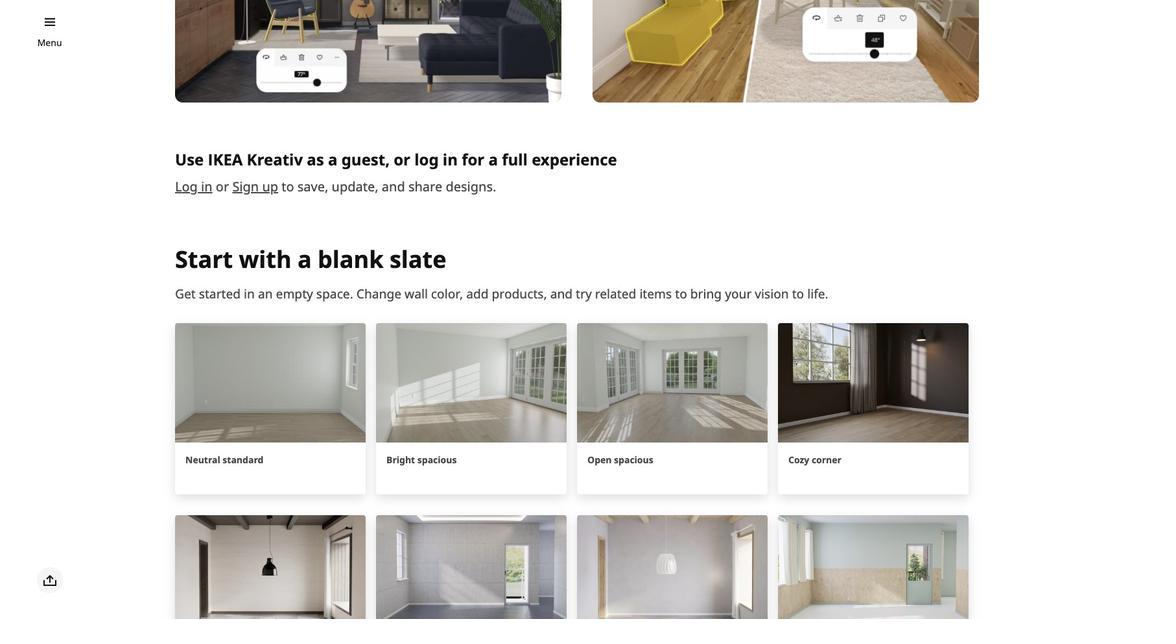 Task type: locate. For each thing, give the bounding box(es) containing it.
warm contemporary image
[[175, 515, 366, 619]]

2 spacious from the left
[[615, 453, 654, 466]]

bright
[[387, 453, 415, 466]]

2 horizontal spatial in
[[443, 149, 458, 170]]

0 horizontal spatial and
[[382, 178, 405, 195]]

with
[[239, 243, 292, 275]]

color,
[[431, 285, 463, 302]]

log
[[415, 149, 439, 170]]

or
[[394, 149, 411, 170], [216, 178, 229, 195]]

in left an
[[244, 285, 255, 302]]

vision
[[756, 285, 789, 302]]

designs.
[[446, 178, 497, 195]]

natural wood image
[[779, 515, 969, 619]]

in right log
[[201, 178, 213, 195]]

bring
[[691, 285, 722, 302]]

radiant urban image
[[376, 515, 567, 619]]

log in button
[[175, 177, 213, 197]]

to left life.
[[793, 285, 805, 302]]

save,
[[298, 178, 329, 195]]

1 horizontal spatial a
[[328, 149, 338, 170]]

products,
[[492, 285, 547, 302]]

1 spacious from the left
[[418, 453, 457, 466]]

neutral standard image
[[175, 323, 366, 442]]

a right as
[[328, 149, 338, 170]]

to left bring at top right
[[676, 285, 688, 302]]

or left sign
[[216, 178, 229, 195]]

bright contemporary image
[[577, 515, 768, 619]]

0 horizontal spatial spacious
[[418, 453, 457, 466]]

start with a blank slate
[[175, 243, 447, 275]]

and left try
[[551, 285, 573, 302]]

1 horizontal spatial or
[[394, 149, 411, 170]]

related
[[595, 285, 637, 302]]

in left for on the left top of the page
[[443, 149, 458, 170]]

cozy
[[789, 453, 810, 466]]

menu button
[[37, 36, 62, 50]]

start
[[175, 243, 233, 275]]

up
[[262, 178, 278, 195]]

corner
[[812, 453, 842, 466]]

0 vertical spatial in
[[443, 149, 458, 170]]

spacious for bright spacious
[[418, 453, 457, 466]]

1 horizontal spatial in
[[244, 285, 255, 302]]

1 vertical spatial or
[[216, 178, 229, 195]]

1 horizontal spatial spacious
[[615, 453, 654, 466]]

guest,
[[342, 149, 390, 170]]

kreativ
[[247, 149, 303, 170]]

spacious right open
[[615, 453, 654, 466]]

and down use ikea kreativ as a guest, or log in for a full experience
[[382, 178, 405, 195]]

items
[[640, 285, 672, 302]]

neutral
[[186, 453, 220, 466]]

bright spacious
[[387, 453, 457, 466]]

bright spacious link
[[376, 323, 577, 515]]

use
[[175, 149, 204, 170]]

1 vertical spatial and
[[551, 285, 573, 302]]

add
[[467, 285, 489, 302]]

to right up
[[282, 178, 294, 195]]

0 vertical spatial and
[[382, 178, 405, 195]]

spacious right bright
[[418, 453, 457, 466]]

spacious
[[418, 453, 457, 466], [615, 453, 654, 466]]

menu
[[37, 36, 62, 49]]

share
[[409, 178, 443, 195]]

neutral standard link
[[175, 323, 376, 515]]

open spacious
[[588, 453, 654, 466]]

to
[[282, 178, 294, 195], [676, 285, 688, 302], [793, 285, 805, 302]]

open
[[588, 453, 612, 466]]

log in or sign up to save, update, and share designs.
[[175, 178, 497, 195]]

or left "log"
[[394, 149, 411, 170]]

a up the "empty"
[[298, 243, 312, 275]]

in
[[443, 149, 458, 170], [201, 178, 213, 195], [244, 285, 255, 302]]

a
[[328, 149, 338, 170], [489, 149, 498, 170], [298, 243, 312, 275]]

a right for on the left top of the page
[[489, 149, 498, 170]]

1 vertical spatial in
[[201, 178, 213, 195]]

and
[[382, 178, 405, 195], [551, 285, 573, 302]]



Task type: describe. For each thing, give the bounding box(es) containing it.
open spacious link
[[577, 323, 779, 515]]

slate
[[390, 243, 447, 275]]

1 horizontal spatial and
[[551, 285, 573, 302]]

for
[[462, 149, 485, 170]]

neutral standard
[[186, 453, 264, 466]]

space.
[[317, 285, 354, 302]]

your
[[726, 285, 752, 302]]

log
[[175, 178, 198, 195]]

get started in an empty space. change wall color, add products, and try related items to bring your vision to life.
[[175, 285, 829, 302]]

sign
[[233, 178, 259, 195]]

get
[[175, 285, 196, 302]]

2 horizontal spatial to
[[793, 285, 805, 302]]

experience
[[532, 149, 618, 170]]

0 horizontal spatial or
[[216, 178, 229, 195]]

2 horizontal spatial a
[[489, 149, 498, 170]]

started
[[199, 285, 241, 302]]

2 vertical spatial in
[[244, 285, 255, 302]]

spacious for open spacious
[[615, 453, 654, 466]]

bright spacious image
[[376, 323, 567, 442]]

update,
[[332, 178, 379, 195]]

open spacious image
[[577, 323, 768, 442]]

cozy corner link
[[779, 323, 980, 515]]

1 horizontal spatial to
[[676, 285, 688, 302]]

try
[[576, 285, 592, 302]]

use ikea kreativ as a guest, or log in for a full experience
[[175, 149, 618, 170]]

change
[[357, 285, 402, 302]]

sign up button
[[233, 177, 278, 197]]

cozy corner
[[789, 453, 842, 466]]

as
[[307, 149, 324, 170]]

full
[[502, 149, 528, 170]]

ikea
[[208, 149, 243, 170]]

an
[[258, 285, 273, 302]]

life.
[[808, 285, 829, 302]]

0 vertical spatial or
[[394, 149, 411, 170]]

blank
[[318, 243, 384, 275]]

cozy corner image
[[779, 323, 969, 442]]

wall
[[405, 285, 428, 302]]

0 horizontal spatial in
[[201, 178, 213, 195]]

standard
[[223, 453, 264, 466]]

0 horizontal spatial to
[[282, 178, 294, 195]]

0 horizontal spatial a
[[298, 243, 312, 275]]

empty
[[276, 285, 313, 302]]



Task type: vqa. For each thing, say whether or not it's contained in the screenshot.
At associated with 24
no



